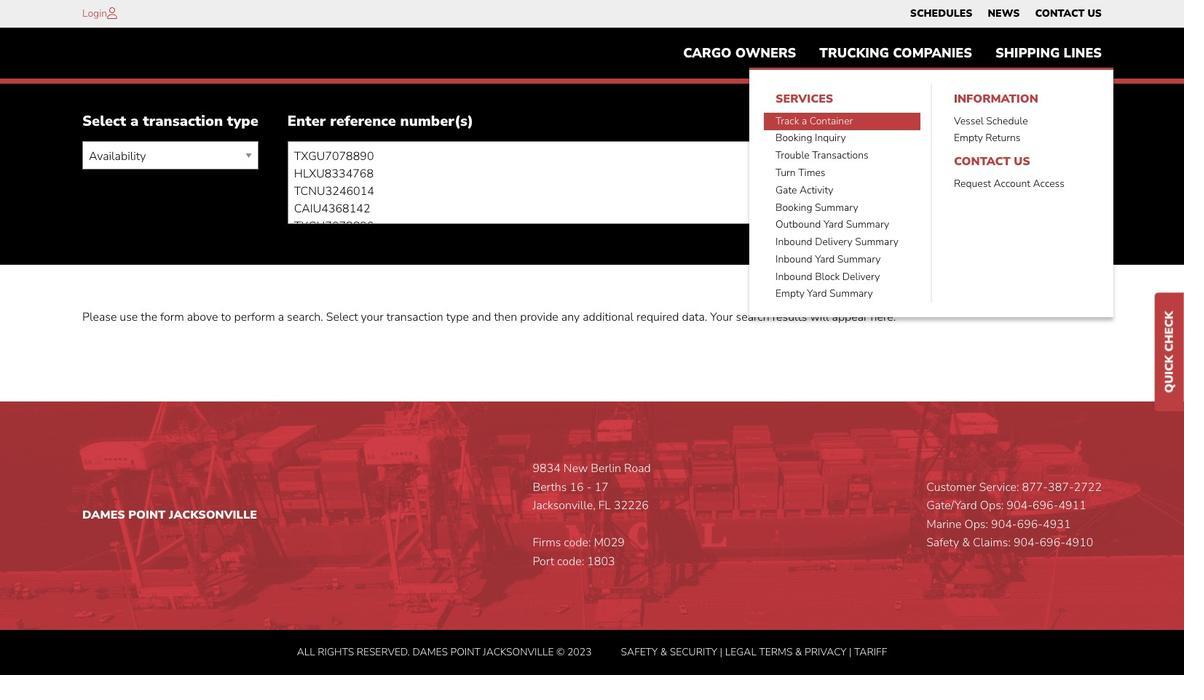 Task type: locate. For each thing, give the bounding box(es) containing it.
1 vertical spatial booking
[[776, 201, 812, 214]]

empty inside vessel schedule empty returns
[[954, 131, 983, 145]]

4911
[[1058, 498, 1086, 514]]

code: right the port
[[557, 554, 584, 570]]

menu containing track a container
[[764, 113, 920, 303]]

0 horizontal spatial |
[[720, 646, 722, 659]]

Enter reference number(s) text field
[[288, 142, 995, 225]]

32226
[[614, 498, 649, 514]]

lines
[[1064, 45, 1102, 62]]

vessel schedule link
[[942, 113, 1099, 130]]

footer containing 9834 new berlin road
[[0, 402, 1184, 676]]

0 vertical spatial yard
[[823, 218, 843, 232]]

number(s)
[[400, 112, 473, 131]]

0 vertical spatial booking
[[776, 131, 812, 145]]

information menu item
[[942, 85, 1099, 147]]

a inside the track a container booking inquiry trouble transactions turn times gate activity booking summary outbound yard summary inbound delivery summary inbound yard summary inbound block delivery empty yard summary
[[802, 114, 807, 128]]

gate/yard
[[926, 498, 977, 514]]

0 horizontal spatial empty
[[776, 287, 804, 301]]

yard up block
[[815, 253, 835, 266]]

trucking companies
[[819, 45, 972, 62]]

1 vertical spatial empty
[[776, 287, 804, 301]]

1 vertical spatial contact us
[[954, 153, 1030, 169]]

dames
[[82, 508, 125, 524], [412, 646, 448, 659]]

ops: down the service:
[[980, 498, 1004, 514]]

cargo owners link
[[671, 39, 808, 68]]

booking up outbound
[[776, 201, 812, 214]]

your
[[361, 310, 383, 326]]

0 vertical spatial type
[[227, 112, 258, 131]]

turn times link
[[764, 165, 920, 182]]

safety & security | legal terms & privacy | tariff
[[621, 646, 887, 659]]

0 vertical spatial delivery
[[815, 235, 852, 249]]

menu bar
[[902, 4, 1109, 24], [671, 39, 1113, 318]]

0 horizontal spatial transaction
[[143, 112, 223, 131]]

type left and
[[446, 310, 469, 326]]

0 vertical spatial us
[[1087, 7, 1102, 20]]

activity
[[799, 183, 833, 197]]

1 horizontal spatial point
[[450, 646, 480, 659]]

contact up shipping lines link
[[1035, 7, 1085, 20]]

1 horizontal spatial contact
[[1035, 7, 1085, 20]]

contact us
[[1035, 7, 1102, 20], [954, 153, 1030, 169]]

enter
[[288, 112, 326, 131]]

904- right claims:
[[1014, 536, 1039, 552]]

& left claims:
[[962, 536, 970, 552]]

yard down 'booking summary' link
[[823, 218, 843, 232]]

perform
[[234, 310, 275, 326]]

yard
[[823, 218, 843, 232], [815, 253, 835, 266], [807, 287, 827, 301]]

reference
[[330, 112, 396, 131]]

type left enter
[[227, 112, 258, 131]]

-
[[587, 480, 592, 496]]

and
[[472, 310, 491, 326]]

quick check link
[[1155, 293, 1184, 412]]

summary down 'booking summary' link
[[846, 218, 889, 232]]

request account access
[[954, 177, 1065, 190]]

4931
[[1043, 517, 1071, 533]]

contact us link up account
[[942, 147, 1099, 175]]

quick check
[[1161, 311, 1177, 393]]

your
[[710, 310, 733, 326]]

2 vertical spatial inbound
[[776, 270, 812, 284]]

results
[[772, 310, 807, 326]]

0 vertical spatial menu bar
[[902, 4, 1109, 24]]

reserved.
[[357, 646, 410, 659]]

1 vertical spatial menu bar
[[671, 39, 1113, 318]]

contact us link up lines
[[1035, 4, 1102, 24]]

contact
[[1035, 7, 1085, 20], [954, 153, 1011, 169]]

contact us up lines
[[1035, 7, 1102, 20]]

tariff link
[[854, 646, 887, 659]]

above
[[187, 310, 218, 326]]

safety down marine
[[926, 536, 959, 552]]

menu bar containing cargo owners
[[671, 39, 1113, 318]]

us up lines
[[1087, 7, 1102, 20]]

menu containing vessel schedule
[[942, 113, 1099, 147]]

appear
[[832, 310, 868, 326]]

empty inside the track a container booking inquiry trouble transactions turn times gate activity booking summary outbound yard summary inbound delivery summary inbound yard summary inbound block delivery empty yard summary
[[776, 287, 804, 301]]

0 vertical spatial transaction
[[143, 112, 223, 131]]

1 | from the left
[[720, 646, 722, 659]]

3 inbound from the top
[[776, 270, 812, 284]]

1 vertical spatial yard
[[815, 253, 835, 266]]

code: up 1803
[[564, 536, 591, 552]]

| left legal
[[720, 646, 722, 659]]

empty down vessel
[[954, 131, 983, 145]]

menu
[[749, 68, 1113, 318], [764, 113, 920, 303], [942, 113, 1099, 147]]

legal
[[725, 646, 757, 659]]

904- down the 877- in the right bottom of the page
[[1007, 498, 1032, 514]]

all
[[297, 646, 315, 659]]

safety
[[926, 536, 959, 552], [621, 646, 658, 659]]

track a container menu item
[[764, 113, 920, 130]]

0 vertical spatial select
[[82, 112, 126, 131]]

a for track
[[802, 114, 807, 128]]

0 horizontal spatial safety
[[621, 646, 658, 659]]

track a container booking inquiry trouble transactions turn times gate activity booking summary outbound yard summary inbound delivery summary inbound yard summary inbound block delivery empty yard summary
[[776, 114, 898, 301]]

1 vertical spatial 904-
[[991, 517, 1017, 533]]

| left tariff
[[849, 646, 852, 659]]

menu containing services
[[749, 68, 1113, 318]]

terms
[[759, 646, 793, 659]]

0 vertical spatial contact
[[1035, 7, 1085, 20]]

0 horizontal spatial point
[[128, 508, 166, 524]]

required
[[636, 310, 679, 326]]

check
[[1161, 311, 1177, 352]]

1 vertical spatial type
[[446, 310, 469, 326]]

empty
[[954, 131, 983, 145], [776, 287, 804, 301]]

1 vertical spatial ops:
[[964, 517, 988, 533]]

code:
[[564, 536, 591, 552], [557, 554, 584, 570]]

0 horizontal spatial a
[[130, 112, 139, 131]]

1 horizontal spatial safety
[[926, 536, 959, 552]]

security
[[670, 646, 717, 659]]

information link
[[942, 85, 1099, 113]]

returns
[[985, 131, 1021, 145]]

0 vertical spatial 696-
[[1032, 498, 1058, 514]]

user image
[[107, 7, 117, 19]]

17
[[595, 480, 609, 496]]

contact us link
[[1035, 4, 1102, 24], [942, 147, 1099, 175]]

1 horizontal spatial &
[[795, 646, 802, 659]]

0 vertical spatial contact us
[[1035, 7, 1102, 20]]

delivery down outbound yard summary link
[[815, 235, 852, 249]]

1 horizontal spatial dames
[[412, 646, 448, 659]]

safety & security link
[[621, 646, 717, 659]]

fl
[[598, 498, 611, 514]]

1 vertical spatial dames
[[412, 646, 448, 659]]

0 horizontal spatial dames
[[82, 508, 125, 524]]

empty up results at the right of the page
[[776, 287, 804, 301]]

2 vertical spatial 904-
[[1014, 536, 1039, 552]]

select
[[82, 112, 126, 131], [326, 310, 358, 326]]

contact us down returns
[[954, 153, 1030, 169]]

companies
[[893, 45, 972, 62]]

1 vertical spatial us
[[1014, 153, 1030, 169]]

firms
[[533, 536, 561, 552]]

0 horizontal spatial contact us
[[954, 153, 1030, 169]]

0 vertical spatial empty
[[954, 131, 983, 145]]

0 vertical spatial inbound
[[776, 235, 812, 249]]

1 vertical spatial transaction
[[386, 310, 443, 326]]

0 horizontal spatial type
[[227, 112, 258, 131]]

387-
[[1048, 480, 1074, 496]]

904- up claims:
[[991, 517, 1017, 533]]

0 horizontal spatial contact
[[954, 153, 1011, 169]]

0 vertical spatial safety
[[926, 536, 959, 552]]

1 horizontal spatial |
[[849, 646, 852, 659]]

0 horizontal spatial select
[[82, 112, 126, 131]]

quick
[[1161, 355, 1177, 393]]

safety left security
[[621, 646, 658, 659]]

& left security
[[660, 646, 667, 659]]

outbound yard summary link
[[764, 217, 920, 234]]

shipping lines
[[995, 45, 1102, 62]]

2 horizontal spatial a
[[802, 114, 807, 128]]

0 horizontal spatial us
[[1014, 153, 1030, 169]]

login link
[[82, 7, 107, 20]]

2722
[[1074, 480, 1102, 496]]

booking summary link
[[764, 199, 920, 217]]

type
[[227, 112, 258, 131], [446, 310, 469, 326]]

data.
[[682, 310, 707, 326]]

contact inside menu item
[[954, 153, 1011, 169]]

1 vertical spatial contact
[[954, 153, 1011, 169]]

us down empty returns link
[[1014, 153, 1030, 169]]

1 vertical spatial contact us link
[[942, 147, 1099, 175]]

dames point jacksonville
[[82, 508, 257, 524]]

point
[[128, 508, 166, 524], [450, 646, 480, 659]]

customer service: 877-387-2722 gate/yard ops: 904-696-4911 marine ops: 904-696-4931 safety & claims: 904-696-4910
[[926, 480, 1102, 552]]

yard down block
[[807, 287, 827, 301]]

0 vertical spatial code:
[[564, 536, 591, 552]]

summary down inbound delivery summary "link"
[[837, 253, 881, 266]]

1 horizontal spatial us
[[1087, 7, 1102, 20]]

service:
[[979, 480, 1019, 496]]

2 horizontal spatial &
[[962, 536, 970, 552]]

jacksonville
[[169, 508, 257, 524], [483, 646, 554, 659]]

transaction
[[143, 112, 223, 131], [386, 310, 443, 326]]

1 horizontal spatial jacksonville
[[483, 646, 554, 659]]

menu bar containing schedules
[[902, 4, 1109, 24]]

1 vertical spatial inbound
[[776, 253, 812, 266]]

delivery down the inbound yard summary link
[[842, 270, 880, 284]]

1 vertical spatial safety
[[621, 646, 658, 659]]

contact up request
[[954, 153, 1011, 169]]

ops:
[[980, 498, 1004, 514], [964, 517, 988, 533]]

&
[[962, 536, 970, 552], [660, 646, 667, 659], [795, 646, 802, 659]]

track a container link
[[764, 113, 920, 130]]

0 horizontal spatial jacksonville
[[169, 508, 257, 524]]

footer
[[0, 402, 1184, 676]]

vessel
[[954, 114, 984, 128]]

1 vertical spatial point
[[450, 646, 480, 659]]

1 horizontal spatial empty
[[954, 131, 983, 145]]

0 vertical spatial point
[[128, 508, 166, 524]]

inbound delivery summary link
[[764, 234, 920, 251]]

& right 'terms'
[[795, 646, 802, 659]]

form
[[160, 310, 184, 326]]

1 vertical spatial code:
[[557, 554, 584, 570]]

1 horizontal spatial type
[[446, 310, 469, 326]]

1 vertical spatial select
[[326, 310, 358, 326]]

696-
[[1032, 498, 1058, 514], [1017, 517, 1043, 533], [1039, 536, 1065, 552]]

booking up trouble
[[776, 131, 812, 145]]

ops: up claims:
[[964, 517, 988, 533]]

inbound
[[776, 235, 812, 249], [776, 253, 812, 266], [776, 270, 812, 284]]

1 horizontal spatial contact us
[[1035, 7, 1102, 20]]

news link
[[988, 4, 1020, 24]]



Task type: describe. For each thing, give the bounding box(es) containing it.
0 vertical spatial dames
[[82, 508, 125, 524]]

menu for shipping lines
[[749, 68, 1113, 318]]

menu for services
[[764, 113, 920, 303]]

contact for contact us link to the bottom
[[954, 153, 1011, 169]]

login
[[82, 7, 107, 20]]

1 horizontal spatial transaction
[[386, 310, 443, 326]]

services menu item
[[764, 85, 920, 303]]

m029
[[594, 536, 625, 552]]

track
[[776, 114, 799, 128]]

here.
[[871, 310, 896, 326]]

cargo owners
[[683, 45, 796, 62]]

shipping lines link
[[984, 39, 1113, 68]]

owners
[[735, 45, 796, 62]]

0 vertical spatial contact us link
[[1035, 4, 1102, 24]]

trucking companies link
[[808, 39, 984, 68]]

berlin
[[591, 461, 621, 477]]

contact for the top contact us link
[[1035, 7, 1085, 20]]

1 inbound from the top
[[776, 235, 812, 249]]

9834
[[533, 461, 561, 477]]

inquiry
[[815, 131, 846, 145]]

request
[[954, 177, 991, 190]]

privacy
[[805, 646, 846, 659]]

shipping
[[995, 45, 1060, 62]]

services link
[[764, 85, 920, 113]]

vessel schedule empty returns
[[954, 114, 1028, 145]]

container
[[810, 114, 853, 128]]

1803
[[587, 554, 615, 570]]

outbound
[[776, 218, 821, 232]]

tariff
[[854, 646, 887, 659]]

enter reference number(s)
[[288, 112, 473, 131]]

marine
[[926, 517, 962, 533]]

firms code:  m029 port code:  1803
[[533, 536, 625, 570]]

0 vertical spatial 904-
[[1007, 498, 1032, 514]]

provide
[[520, 310, 558, 326]]

1 vertical spatial jacksonville
[[483, 646, 554, 659]]

schedule
[[986, 114, 1028, 128]]

please use the form above to perform a search. select your transaction type and then provide any additional required data. your search results will appear here.
[[82, 310, 896, 326]]

shipping lines menu item
[[749, 39, 1113, 318]]

2 booking from the top
[[776, 201, 812, 214]]

2 | from the left
[[849, 646, 852, 659]]

summary down inbound block delivery link
[[829, 287, 873, 301]]

0 vertical spatial ops:
[[980, 498, 1004, 514]]

us inside menu item
[[1014, 153, 1030, 169]]

information
[[954, 91, 1038, 107]]

rights
[[318, 646, 354, 659]]

transactions
[[812, 149, 869, 163]]

2 inbound from the top
[[776, 253, 812, 266]]

summary down outbound yard summary link
[[855, 235, 898, 249]]

jacksonville,
[[533, 498, 595, 514]]

news
[[988, 7, 1020, 20]]

gate activity link
[[764, 182, 920, 199]]

summary down gate activity link
[[815, 201, 858, 214]]

to
[[221, 310, 231, 326]]

any
[[561, 310, 580, 326]]

account
[[994, 177, 1030, 190]]

1 horizontal spatial a
[[278, 310, 284, 326]]

safety inside customer service: 877-387-2722 gate/yard ops: 904-696-4911 marine ops: 904-696-4931 safety & claims: 904-696-4910
[[926, 536, 959, 552]]

& inside customer service: 877-387-2722 gate/yard ops: 904-696-4911 marine ops: 904-696-4931 safety & claims: 904-696-4910
[[962, 536, 970, 552]]

2023
[[567, 646, 592, 659]]

legal terms & privacy link
[[725, 646, 846, 659]]

access
[[1033, 177, 1065, 190]]

services
[[776, 91, 833, 107]]

877-
[[1022, 480, 1048, 496]]

0 vertical spatial jacksonville
[[169, 508, 257, 524]]

1 vertical spatial delivery
[[842, 270, 880, 284]]

additional
[[583, 310, 634, 326]]

contact us menu item
[[942, 147, 1099, 193]]

claims:
[[973, 536, 1011, 552]]

menu for information
[[942, 113, 1099, 147]]

search
[[736, 310, 769, 326]]

empty yard summary link
[[764, 286, 920, 303]]

4910
[[1065, 536, 1093, 552]]

a for select
[[130, 112, 139, 131]]

gate
[[776, 183, 797, 197]]

schedules link
[[910, 4, 972, 24]]

berths
[[533, 480, 567, 496]]

please
[[82, 310, 117, 326]]

1 horizontal spatial select
[[326, 310, 358, 326]]

search.
[[287, 310, 323, 326]]

port
[[533, 554, 554, 570]]

customer
[[926, 480, 976, 496]]

0 horizontal spatial &
[[660, 646, 667, 659]]

turn
[[776, 166, 796, 180]]

will
[[810, 310, 829, 326]]

2 vertical spatial 696-
[[1039, 536, 1065, 552]]

9834 new berlin road berths 16 - 17 jacksonville, fl 32226
[[533, 461, 651, 514]]

select a transaction type
[[82, 112, 258, 131]]

trouble
[[776, 149, 810, 163]]

times
[[798, 166, 825, 180]]

cargo
[[683, 45, 732, 62]]

block
[[815, 270, 840, 284]]

1 booking from the top
[[776, 131, 812, 145]]

new
[[564, 461, 588, 477]]

booking inquiry link
[[764, 130, 920, 147]]

1 vertical spatial 696-
[[1017, 517, 1043, 533]]

schedules
[[910, 7, 972, 20]]

the
[[141, 310, 157, 326]]

request account access link
[[942, 175, 1099, 193]]

trouble transactions link
[[764, 147, 920, 165]]

contact us inside contact us menu item
[[954, 153, 1030, 169]]

2 vertical spatial yard
[[807, 287, 827, 301]]



Task type: vqa. For each thing, say whether or not it's contained in the screenshot.
the additional
yes



